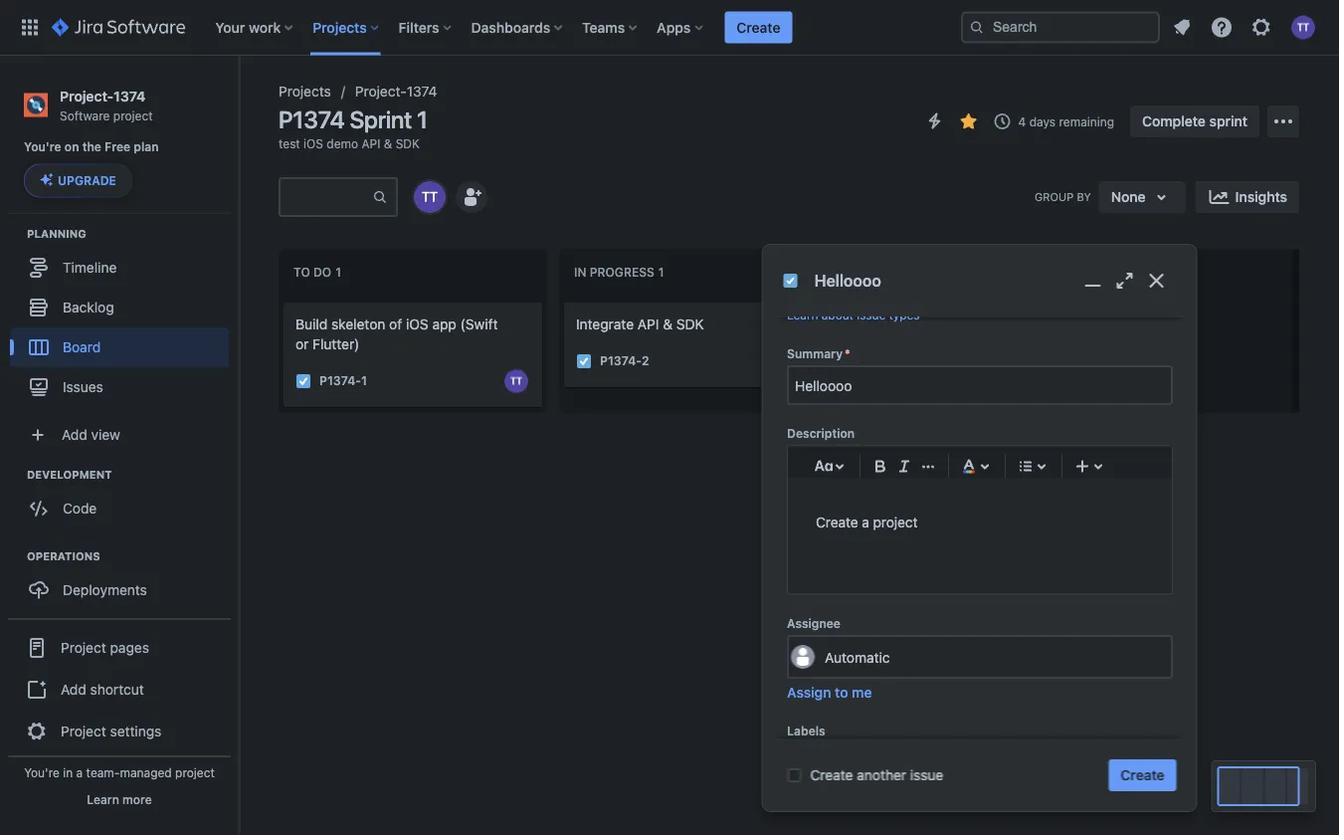 Task type: describe. For each thing, give the bounding box(es) containing it.
dashboards button
[[465, 11, 571, 43]]

italic ⌘i image
[[893, 454, 916, 478]]

insights
[[1236, 189, 1288, 205]]

automatic image
[[791, 645, 815, 669]]

free
[[105, 140, 131, 154]]

project pages link
[[8, 625, 231, 669]]

in progress
[[574, 265, 655, 279]]

dashboards
[[471, 19, 551, 35]]

project pages
[[61, 639, 149, 655]]

projects for projects dropdown button
[[313, 19, 367, 35]]

complete
[[1143, 113, 1206, 129]]

build
[[296, 316, 328, 332]]

do
[[314, 265, 332, 279]]

your profile and settings image
[[1292, 15, 1316, 39]]

project inside description - main content area, start typing to enter text. 'text field'
[[873, 513, 918, 530]]

integrate
[[576, 316, 634, 332]]

you're for you're in a team-managed project
[[24, 766, 60, 779]]

sprint
[[350, 106, 412, 133]]

1374 for project-1374
[[407, 83, 438, 100]]

create inside primary element
[[737, 19, 781, 35]]

build skeleton of ios app (swift or flutter)
[[296, 316, 498, 352]]

ios inside p1374 sprint 1 test ios demo api & sdk
[[304, 136, 323, 150]]

go full screen image
[[1114, 269, 1137, 293]]

learn more button
[[87, 791, 152, 807]]

project-1374 link
[[355, 80, 438, 104]]

1 vertical spatial sdk
[[677, 316, 705, 332]]

to
[[835, 684, 848, 701]]

helloooo image
[[783, 273, 799, 289]]

2
[[642, 354, 650, 368]]

unassigned image
[[785, 349, 809, 373]]

create button inside primary element
[[725, 11, 793, 43]]

complete sprint
[[1143, 113, 1248, 129]]

add view button
[[12, 414, 227, 454]]

plan
[[134, 140, 159, 154]]

on
[[65, 140, 79, 154]]

add shortcut
[[61, 681, 144, 697]]

add people image
[[460, 185, 484, 209]]

of
[[389, 316, 402, 332]]

issue for about
[[857, 307, 886, 321]]

1374 for project-1374 software project
[[114, 88, 146, 104]]

planning
[[27, 227, 86, 240]]

filters
[[399, 19, 440, 35]]

operations group
[[10, 548, 238, 616]]

teams
[[582, 19, 625, 35]]

1 inside p1374 sprint 1 test ios demo api & sdk
[[417, 106, 428, 133]]

board link
[[10, 327, 229, 367]]

appswitcher icon image
[[18, 15, 42, 39]]

you're in a team-managed project
[[24, 766, 215, 779]]

labels
[[787, 724, 825, 738]]

add shortcut button
[[8, 669, 231, 709]]

shortcut
[[90, 681, 144, 697]]

apps
[[657, 19, 691, 35]]

assignee
[[787, 616, 841, 630]]

your work button
[[209, 11, 301, 43]]

managed
[[120, 766, 172, 779]]

test
[[1136, 265, 1166, 279]]

issue for another
[[911, 767, 944, 783]]

development image
[[3, 462, 27, 486]]

projects for projects link
[[279, 83, 331, 100]]

deployments
[[63, 581, 147, 598]]

create inside description - main content area, start typing to enter text. 'text field'
[[816, 513, 858, 530]]

work
[[249, 19, 281, 35]]

upgrade button
[[25, 165, 131, 196]]

in
[[574, 265, 587, 279]]

& inside p1374 sprint 1 test ios demo api & sdk
[[384, 136, 393, 150]]

upgrade
[[58, 174, 116, 187]]

sidebar navigation image
[[217, 80, 261, 119]]

project-1374
[[355, 83, 438, 100]]

text styles image
[[812, 454, 836, 478]]

add view
[[62, 426, 120, 442]]

deployments link
[[10, 570, 229, 610]]

p1374- for integrate
[[600, 354, 642, 368]]

me
[[852, 684, 872, 701]]

done
[[855, 265, 889, 279]]

4 days remaining image
[[991, 110, 1015, 133]]

learn more
[[87, 792, 152, 806]]

learn for learn about issue types
[[787, 307, 818, 321]]

sprint
[[1210, 113, 1248, 129]]

integrate api & sdk
[[576, 316, 705, 332]]

p1374-1
[[320, 374, 367, 388]]

banner containing your work
[[0, 0, 1340, 56]]

4 days remaining
[[1019, 114, 1115, 128]]

4
[[1019, 114, 1027, 128]]

to do element
[[294, 265, 345, 280]]

types
[[889, 307, 920, 321]]

in progress element
[[574, 265, 669, 280]]

your
[[215, 19, 245, 35]]

notifications image
[[1171, 15, 1195, 39]]

development group
[[10, 466, 238, 534]]

filters button
[[393, 11, 459, 43]]

lists image
[[1014, 454, 1038, 478]]

view
[[91, 426, 120, 442]]

bold ⌘b image
[[869, 454, 893, 478]]

none
[[1112, 189, 1146, 205]]

help image
[[1211, 15, 1234, 39]]

test
[[279, 136, 300, 150]]

minimize image
[[1082, 269, 1106, 293]]

days
[[1030, 114, 1056, 128]]

1 vertical spatial &
[[663, 316, 673, 332]]

(swift
[[461, 316, 498, 332]]

project for project pages
[[61, 639, 106, 655]]



Task type: locate. For each thing, give the bounding box(es) containing it.
progress
[[590, 265, 655, 279]]

1 vertical spatial a
[[76, 766, 83, 779]]

sdk right the integrate
[[677, 316, 705, 332]]

software
[[60, 108, 110, 122]]

learn for learn more
[[87, 792, 119, 806]]

team-
[[86, 766, 120, 779]]

project inside project-1374 software project
[[113, 108, 153, 122]]

*
[[845, 346, 850, 360]]

create another issue
[[811, 767, 944, 783]]

jira software image
[[52, 15, 185, 39], [52, 15, 185, 39]]

to do
[[294, 265, 332, 279]]

projects inside dropdown button
[[313, 19, 367, 35]]

0 vertical spatial projects
[[313, 19, 367, 35]]

your work
[[215, 19, 281, 35]]

add inside popup button
[[62, 426, 87, 442]]

automations menu button icon image
[[923, 109, 947, 133]]

assignee: terry turtle image
[[505, 369, 529, 393]]

project down 'italic ⌘i' icon at the right of the page
[[873, 513, 918, 530]]

assign to me
[[787, 684, 872, 701]]

ios down p1374
[[304, 136, 323, 150]]

task image left p1374-2 link
[[576, 353, 592, 369]]

primary element
[[12, 0, 962, 55]]

group containing project pages
[[8, 618, 231, 759]]

learn about issue types
[[787, 307, 920, 321]]

code link
[[10, 488, 229, 528]]

settings image
[[1250, 15, 1274, 39]]

issue
[[857, 307, 886, 321], [911, 767, 944, 783]]

0 vertical spatial sdk
[[396, 136, 420, 150]]

p1374- inside p1374-1 link
[[320, 374, 361, 388]]

0 horizontal spatial api
[[362, 136, 381, 150]]

group by
[[1035, 190, 1092, 203]]

0 horizontal spatial 1
[[361, 374, 367, 388]]

discard & close image
[[1145, 269, 1169, 293]]

learn down team-
[[87, 792, 119, 806]]

1 horizontal spatial learn
[[787, 307, 818, 321]]

p1374-2
[[600, 354, 650, 368]]

p1374- inside p1374-2 link
[[600, 354, 642, 368]]

projects link
[[279, 80, 331, 104]]

1 vertical spatial task image
[[296, 373, 312, 389]]

0 horizontal spatial create button
[[725, 11, 793, 43]]

1374 up sprint
[[407, 83, 438, 100]]

1 vertical spatial project
[[873, 513, 918, 530]]

0 horizontal spatial task image
[[296, 373, 312, 389]]

1 horizontal spatial create button
[[1109, 760, 1177, 791]]

about
[[822, 307, 854, 321]]

1 you're from the top
[[24, 140, 61, 154]]

operations
[[27, 549, 100, 562]]

api
[[362, 136, 381, 150], [638, 316, 660, 332]]

sdk down sprint
[[396, 136, 420, 150]]

teams button
[[577, 11, 645, 43]]

1 horizontal spatial issue
[[911, 767, 944, 783]]

task image for build skeleton of ios app (swift or flutter)
[[296, 373, 312, 389]]

backlog
[[63, 299, 114, 315]]

2 horizontal spatial project
[[873, 513, 918, 530]]

assign to me button
[[787, 683, 872, 702]]

skeleton
[[331, 316, 386, 332]]

project right "managed"
[[175, 766, 215, 779]]

ios right the of
[[406, 316, 429, 332]]

more formatting image
[[916, 454, 940, 478]]

flutter)
[[313, 336, 360, 352]]

1 vertical spatial add
[[61, 681, 86, 697]]

1374 inside project-1374 software project
[[114, 88, 146, 104]]

issues
[[63, 378, 103, 395]]

search image
[[970, 19, 986, 35]]

0 vertical spatial api
[[362, 136, 381, 150]]

p1374- down the integrate
[[600, 354, 642, 368]]

helloooo
[[815, 271, 882, 290]]

another
[[857, 767, 907, 783]]

demo
[[327, 136, 358, 150]]

star p1374 board image
[[957, 110, 981, 133]]

task image
[[576, 353, 592, 369], [296, 373, 312, 389]]

settings
[[110, 723, 162, 739]]

1 horizontal spatial api
[[638, 316, 660, 332]]

2 vertical spatial project
[[175, 766, 215, 779]]

projects up projects link
[[313, 19, 367, 35]]

project up in
[[61, 723, 106, 739]]

0 vertical spatial a
[[862, 513, 869, 530]]

1 horizontal spatial 1374
[[407, 83, 438, 100]]

add left view
[[62, 426, 87, 442]]

Description - Main content area, start typing to enter text. text field
[[816, 510, 1144, 534]]

a right in
[[76, 766, 83, 779]]

Search field
[[962, 11, 1161, 43]]

1 horizontal spatial task image
[[576, 353, 592, 369]]

planning image
[[3, 221, 27, 245]]

group
[[8, 618, 231, 759]]

you're left on
[[24, 140, 61, 154]]

0 vertical spatial you're
[[24, 140, 61, 154]]

learn about issue types link
[[787, 307, 920, 321]]

1 vertical spatial ios
[[406, 316, 429, 332]]

project- inside project-1374 software project
[[60, 88, 114, 104]]

app
[[433, 316, 457, 332]]

1374 up free on the top of page
[[114, 88, 146, 104]]

2 project from the top
[[61, 723, 106, 739]]

0 vertical spatial &
[[384, 136, 393, 150]]

0 vertical spatial issue
[[857, 307, 886, 321]]

api up '2'
[[638, 316, 660, 332]]

pages
[[110, 639, 149, 655]]

project up add shortcut
[[61, 639, 106, 655]]

assign
[[787, 684, 831, 701]]

1 vertical spatial create button
[[1109, 760, 1177, 791]]

1 project from the top
[[61, 639, 106, 655]]

project-1374 software project
[[60, 88, 153, 122]]

1 down skeleton
[[361, 374, 367, 388]]

sdk inside p1374 sprint 1 test ios demo api & sdk
[[396, 136, 420, 150]]

0 vertical spatial add
[[62, 426, 87, 442]]

by
[[1077, 190, 1092, 203]]

1 horizontal spatial p1374-
[[600, 354, 642, 368]]

create
[[737, 19, 781, 35], [816, 513, 858, 530], [811, 767, 854, 783], [1121, 767, 1165, 783]]

project-
[[355, 83, 407, 100], [60, 88, 114, 104]]

p1374-
[[600, 354, 642, 368], [320, 374, 361, 388]]

ios
[[304, 136, 323, 150], [406, 316, 429, 332]]

0 horizontal spatial issue
[[857, 307, 886, 321]]

learn inside button
[[87, 792, 119, 806]]

0 horizontal spatial 1374
[[114, 88, 146, 104]]

0 vertical spatial create button
[[725, 11, 793, 43]]

banner
[[0, 0, 1340, 56]]

project for project settings
[[61, 723, 106, 739]]

0 horizontal spatial project
[[113, 108, 153, 122]]

1 vertical spatial api
[[638, 316, 660, 332]]

a down bold ⌘b image
[[862, 513, 869, 530]]

0 vertical spatial p1374-
[[600, 354, 642, 368]]

p1374- for build
[[320, 374, 361, 388]]

task image for integrate api & sdk
[[576, 353, 592, 369]]

api inside p1374 sprint 1 test ios demo api & sdk
[[362, 136, 381, 150]]

1 horizontal spatial &
[[663, 316, 673, 332]]

board
[[63, 338, 101, 355]]

1 horizontal spatial sdk
[[677, 316, 705, 332]]

more image
[[1272, 110, 1296, 133]]

learn left 'about'
[[787, 307, 818, 321]]

0 vertical spatial learn
[[787, 307, 818, 321]]

1
[[417, 106, 428, 133], [361, 374, 367, 388]]

1 horizontal spatial 1
[[417, 106, 428, 133]]

projects button
[[307, 11, 387, 43]]

project settings
[[61, 723, 162, 739]]

project- up 'software'
[[60, 88, 114, 104]]

issue right another
[[911, 767, 944, 783]]

summary *
[[787, 346, 850, 360]]

0 horizontal spatial sdk
[[396, 136, 420, 150]]

0 vertical spatial project
[[113, 108, 153, 122]]

2 you're from the top
[[24, 766, 60, 779]]

0 vertical spatial task image
[[576, 353, 592, 369]]

timeline link
[[10, 247, 229, 287]]

None text field
[[789, 367, 1171, 403]]

0 horizontal spatial project-
[[60, 88, 114, 104]]

group
[[1035, 190, 1074, 203]]

insights image
[[1208, 185, 1232, 209]]

issues link
[[10, 367, 229, 406]]

1 vertical spatial learn
[[87, 792, 119, 806]]

0 horizontal spatial a
[[76, 766, 83, 779]]

Search this board text field
[[281, 179, 372, 215]]

summary
[[787, 346, 843, 360]]

in
[[63, 766, 73, 779]]

a
[[862, 513, 869, 530], [76, 766, 83, 779]]

0 vertical spatial ios
[[304, 136, 323, 150]]

1 horizontal spatial a
[[862, 513, 869, 530]]

project up "plan"
[[113, 108, 153, 122]]

description
[[787, 426, 855, 440]]

issue left types
[[857, 307, 886, 321]]

1 vertical spatial projects
[[279, 83, 331, 100]]

add left shortcut on the left
[[61, 681, 86, 697]]

you're left in
[[24, 766, 60, 779]]

0 horizontal spatial learn
[[87, 792, 119, 806]]

p1374-1 link
[[320, 373, 367, 390]]

1 horizontal spatial project-
[[355, 83, 407, 100]]

a inside 'text field'
[[862, 513, 869, 530]]

p1374- down flutter)
[[320, 374, 361, 388]]

project- up sprint
[[355, 83, 407, 100]]

add
[[62, 426, 87, 442], [61, 681, 86, 697]]

task image down the or
[[296, 373, 312, 389]]

test ios demo api & sdk element
[[279, 135, 420, 151]]

sdk
[[396, 136, 420, 150], [677, 316, 705, 332]]

remaining
[[1060, 114, 1115, 128]]

code
[[63, 500, 97, 516]]

p1374
[[279, 106, 345, 133]]

apps button
[[651, 11, 711, 43]]

learn
[[787, 307, 818, 321], [87, 792, 119, 806]]

more
[[123, 792, 152, 806]]

1 horizontal spatial project
[[175, 766, 215, 779]]

terry turtle image
[[414, 181, 446, 213]]

projects up p1374
[[279, 83, 331, 100]]

1 vertical spatial 1
[[361, 374, 367, 388]]

1 vertical spatial you're
[[24, 766, 60, 779]]

timeline
[[63, 259, 117, 275]]

& down sprint
[[384, 136, 393, 150]]

add inside button
[[61, 681, 86, 697]]

complete sprint button
[[1131, 106, 1260, 137]]

project- for project-1374 software project
[[60, 88, 114, 104]]

you're
[[24, 140, 61, 154], [24, 766, 60, 779]]

1 vertical spatial p1374-
[[320, 374, 361, 388]]

1 down project-1374 link
[[417, 106, 428, 133]]

1 vertical spatial project
[[61, 723, 106, 739]]

1 vertical spatial issue
[[911, 767, 944, 783]]

insights button
[[1196, 181, 1300, 213]]

0 vertical spatial project
[[61, 639, 106, 655]]

you're for you're on the free plan
[[24, 140, 61, 154]]

1 horizontal spatial ios
[[406, 316, 429, 332]]

0 horizontal spatial p1374-
[[320, 374, 361, 388]]

add for add view
[[62, 426, 87, 442]]

& right the integrate
[[663, 316, 673, 332]]

0 horizontal spatial ios
[[304, 136, 323, 150]]

0 vertical spatial 1
[[417, 106, 428, 133]]

backlog link
[[10, 287, 229, 327]]

planning group
[[10, 225, 238, 412]]

ios inside build skeleton of ios app (swift or flutter)
[[406, 316, 429, 332]]

the
[[82, 140, 101, 154]]

project- for project-1374
[[355, 83, 407, 100]]

0 horizontal spatial &
[[384, 136, 393, 150]]

api down sprint
[[362, 136, 381, 150]]

or
[[296, 336, 309, 352]]

projects
[[313, 19, 367, 35], [279, 83, 331, 100]]

operations image
[[3, 544, 27, 568]]

project settings link
[[8, 709, 231, 753]]

none button
[[1100, 181, 1186, 213]]

add for add shortcut
[[61, 681, 86, 697]]

development
[[27, 468, 112, 481]]

you're on the free plan
[[24, 140, 159, 154]]



Task type: vqa. For each thing, say whether or not it's contained in the screenshot.
Custom in Custom framework
no



